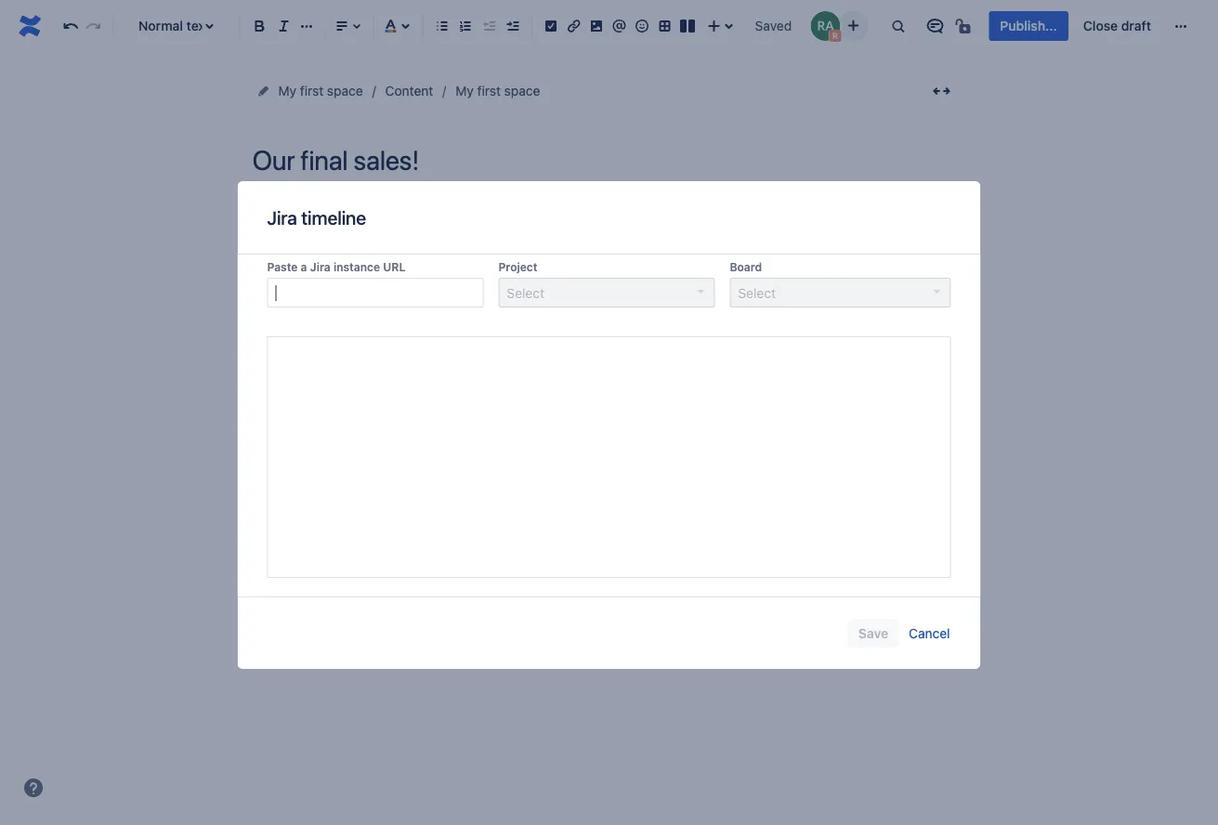 Task type: vqa. For each thing, say whether or not it's contained in the screenshot.
Calendars
no



Task type: locate. For each thing, give the bounding box(es) containing it.
board
[[730, 260, 762, 273]]

space down the indent tab image
[[504, 83, 540, 99]]

select down board
[[738, 286, 776, 301]]

my
[[278, 83, 296, 99], [456, 83, 474, 99]]

1 horizontal spatial to
[[382, 207, 395, 225]]

of
[[557, 207, 570, 225]]

1 horizontal spatial select
[[738, 286, 776, 301]]

our
[[252, 207, 277, 225]]

select link
[[499, 278, 715, 308], [730, 278, 951, 308]]

1 horizontal spatial my
[[456, 83, 474, 99]]

space left the 'content'
[[327, 83, 363, 99]]

1 my first space from the left
[[278, 83, 363, 99]]

the right the in at the top of the page
[[503, 207, 525, 225]]

add image, video, or file image
[[585, 15, 608, 37]]

0 horizontal spatial first
[[300, 83, 324, 99]]

the right all
[[417, 207, 439, 225]]

none text field inside jira timeline dialog
[[267, 278, 484, 308]]

0 horizontal spatial my
[[278, 83, 296, 99]]

jira timeline
[[267, 206, 366, 228]]

all
[[399, 207, 414, 225]]

0 horizontal spatial to
[[328, 207, 341, 225]]

url
[[383, 260, 406, 273]]

2 space from the left
[[504, 83, 540, 99]]

mention image
[[608, 15, 631, 37]]

jira
[[267, 206, 297, 228], [310, 260, 331, 273]]

0 horizontal spatial space
[[327, 83, 363, 99]]

my first space down "outdent ⇧tab" icon at left top
[[456, 83, 540, 99]]

my first space link right move this page image
[[278, 80, 363, 102]]

2 select link from the left
[[730, 278, 951, 308]]

city
[[529, 207, 553, 225]]

my right move this page image
[[278, 83, 296, 99]]

0 horizontal spatial my first space
[[278, 83, 363, 99]]

0 horizontal spatial select
[[507, 286, 545, 301]]

1 horizontal spatial the
[[503, 207, 525, 225]]

the
[[417, 207, 439, 225], [503, 207, 525, 225]]

first for second my first space link
[[477, 83, 501, 99]]

1 horizontal spatial space
[[504, 83, 540, 99]]

Main content area, start typing to enter text. text field
[[252, 204, 959, 229]]

jira timeline dialog
[[237, 181, 981, 669]]

0 horizontal spatial jira
[[267, 206, 297, 228]]

1 horizontal spatial jira
[[310, 260, 331, 273]]

1 horizontal spatial first
[[477, 83, 501, 99]]

link image
[[563, 15, 585, 37]]

first for 1st my first space link
[[300, 83, 324, 99]]

first down "outdent ⇧tab" icon at left top
[[477, 83, 501, 99]]

pitch
[[345, 207, 378, 225]]

2 my first space from the left
[[456, 83, 540, 99]]

1 space from the left
[[327, 83, 363, 99]]

0 horizontal spatial select link
[[499, 278, 715, 308]]

my first space
[[278, 83, 363, 99], [456, 83, 540, 99]]

space for second my first space link
[[504, 83, 540, 99]]

is
[[313, 207, 324, 225]]

in
[[488, 207, 500, 225]]

space
[[327, 83, 363, 99], [504, 83, 540, 99]]

1 select link from the left
[[499, 278, 715, 308]]

emoji image
[[631, 15, 653, 37]]

jira left is
[[267, 206, 297, 228]]

dallas!
[[574, 207, 618, 225]]

undo ⌘z image
[[60, 15, 82, 37]]

my right the 'content'
[[456, 83, 474, 99]]

instance
[[334, 260, 380, 273]]

publish... button
[[989, 11, 1069, 41]]

to left all
[[382, 207, 395, 225]]

table image
[[654, 15, 676, 37]]

cancel
[[909, 626, 950, 641]]

goal
[[281, 207, 309, 225]]

select down project
[[507, 286, 545, 301]]

to right is
[[328, 207, 341, 225]]

no restrictions image
[[954, 15, 976, 37]]

0 horizontal spatial the
[[417, 207, 439, 225]]

1 horizontal spatial select link
[[730, 278, 951, 308]]

2 select from the left
[[738, 286, 776, 301]]

close draft
[[1083, 18, 1151, 33]]

1 horizontal spatial my first space link
[[456, 80, 540, 102]]

2 my from the left
[[456, 83, 474, 99]]

first
[[300, 83, 324, 99], [477, 83, 501, 99]]

1 select from the left
[[507, 286, 545, 301]]

my first space right move this page image
[[278, 83, 363, 99]]

first right move this page image
[[300, 83, 324, 99]]

to
[[328, 207, 341, 225], [382, 207, 395, 225]]

1 horizontal spatial my first space
[[456, 83, 540, 99]]

redo ⌘⇧z image
[[82, 15, 105, 37]]

1 first from the left
[[300, 83, 324, 99]]

my first space link
[[278, 80, 363, 102], [456, 80, 540, 102]]

my first space link down "outdent ⇧tab" icon at left top
[[456, 80, 540, 102]]

None text field
[[267, 278, 484, 308]]

select link for board
[[730, 278, 951, 308]]

2 first from the left
[[477, 83, 501, 99]]

select
[[507, 286, 545, 301], [738, 286, 776, 301]]

1 my from the left
[[278, 83, 296, 99]]

1 my first space link from the left
[[278, 80, 363, 102]]

0 horizontal spatial my first space link
[[278, 80, 363, 102]]

bold ⌘b image
[[249, 15, 271, 37]]

1 to from the left
[[328, 207, 341, 225]]

ruby anderson image
[[811, 11, 840, 41]]

confluence image
[[15, 11, 45, 41]]

2 the from the left
[[503, 207, 525, 225]]

jira right a
[[310, 260, 331, 273]]

confluence image
[[15, 11, 45, 41]]

0 vertical spatial jira
[[267, 206, 297, 228]]



Task type: describe. For each thing, give the bounding box(es) containing it.
stores
[[443, 207, 484, 225]]

a
[[301, 260, 307, 273]]

bullet list ⌘⇧8 image
[[431, 15, 453, 37]]

numbered list ⌘⇧7 image
[[454, 15, 477, 37]]

paste
[[267, 260, 298, 273]]

2 to from the left
[[382, 207, 395, 225]]

select link for project
[[499, 278, 715, 308]]

my first space for second my first space link
[[456, 83, 540, 99]]

action item image
[[540, 15, 562, 37]]

my for second my first space link
[[456, 83, 474, 99]]

save
[[858, 626, 889, 641]]

italic ⌘i image
[[273, 15, 295, 37]]

my first space for 1st my first space link
[[278, 83, 363, 99]]

project
[[499, 260, 538, 273]]

outdent ⇧tab image
[[478, 15, 500, 37]]

2 my first space link from the left
[[456, 80, 540, 102]]

publish...
[[1000, 18, 1057, 33]]

our goal is to pitch to all the stores in the city of dallas!
[[252, 207, 618, 225]]

save link
[[848, 620, 899, 648]]

content
[[385, 83, 433, 99]]

Give this page a title text field
[[252, 145, 959, 176]]

content link
[[385, 80, 433, 102]]

paste a jira instance url
[[267, 260, 406, 273]]

indent tab image
[[501, 15, 523, 37]]

timeline
[[301, 206, 366, 228]]

cancel link
[[908, 620, 951, 648]]

my for 1st my first space link
[[278, 83, 296, 99]]

select for board
[[738, 286, 776, 301]]

space for 1st my first space link
[[327, 83, 363, 99]]

make page full-width image
[[931, 80, 953, 102]]

close
[[1083, 18, 1118, 33]]

close draft button
[[1072, 11, 1163, 41]]

1 the from the left
[[417, 207, 439, 225]]

1 vertical spatial jira
[[310, 260, 331, 273]]

select for project
[[507, 286, 545, 301]]

move this page image
[[256, 84, 271, 99]]

draft
[[1121, 18, 1151, 33]]

layouts image
[[677, 15, 699, 37]]

saved
[[755, 18, 792, 33]]



